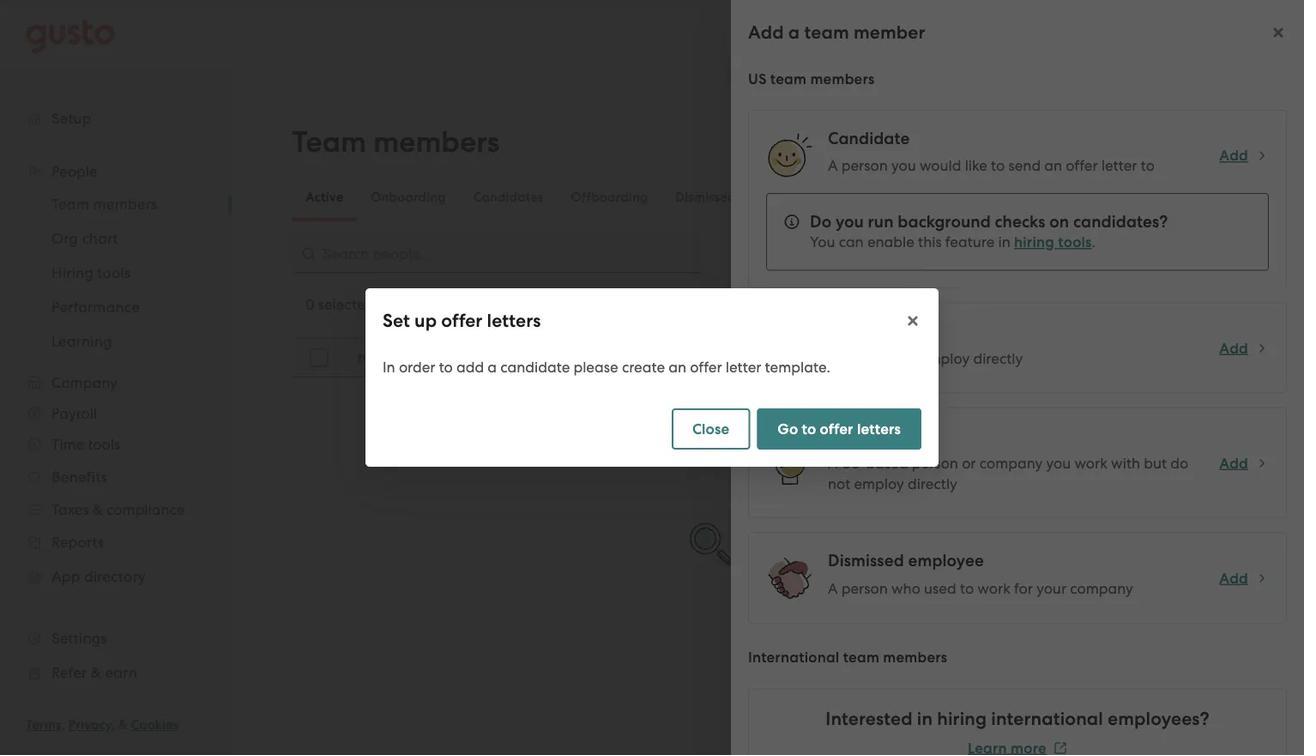 Task type: locate. For each thing, give the bounding box(es) containing it.
a
[[828, 157, 838, 174], [828, 350, 838, 367], [828, 454, 838, 471], [828, 580, 838, 597]]

letters for set up offer letters
[[487, 310, 541, 332]]

in right the interested
[[917, 708, 933, 729]]

an right "send"
[[1044, 157, 1062, 174]]

you left employment
[[891, 350, 916, 367]]

privacy
[[68, 717, 112, 733]]

0 vertical spatial hiring
[[1014, 233, 1055, 251]]

a left us-
[[828, 454, 838, 471]]

do you run background checks on candidates? alert
[[766, 193, 1269, 271]]

a person who used to work for your company
[[828, 580, 1133, 597]]

person left or
[[912, 454, 958, 471]]

add for a person you would like to send an offer letter to
[[1219, 146, 1248, 164]]

1 vertical spatial letters
[[857, 420, 901, 438]]

create
[[622, 359, 665, 376]]

0 vertical spatial members
[[810, 70, 875, 88]]

2 all from the left
[[505, 298, 520, 313]]

all right "select"
[[437, 298, 452, 313]]

company right or
[[980, 454, 1043, 471]]

2 horizontal spatial a
[[1113, 137, 1123, 154]]

1 a from the top
[[828, 157, 838, 174]]

order
[[399, 359, 435, 376]]

do
[[1170, 454, 1188, 471]]

letter left 'template.'
[[726, 359, 761, 376]]

1 horizontal spatial company
[[1070, 580, 1133, 597]]

your
[[1037, 580, 1067, 597]]

1 horizontal spatial dismissed
[[828, 551, 904, 571]]

0 vertical spatial letters
[[487, 310, 541, 332]]

a down candidate
[[828, 157, 838, 174]]

add for a person you employ directly
[[1219, 339, 1248, 357]]

0 horizontal spatial company
[[980, 454, 1043, 471]]

1 vertical spatial directly
[[908, 475, 957, 492]]

a inside a us-based person or company you work with but do not employ directly
[[828, 454, 838, 471]]

do
[[810, 211, 832, 231]]

a for candidate
[[828, 157, 838, 174]]

0 horizontal spatial an
[[669, 359, 686, 376]]

, left &
[[112, 717, 115, 733]]

1 vertical spatial dismissed
[[828, 551, 904, 571]]

letters for go to offer letters
[[857, 420, 901, 438]]

all right clear on the left
[[505, 298, 520, 313]]

team up 'candidates?'
[[1126, 137, 1162, 154]]

found
[[810, 534, 850, 551]]

0 horizontal spatial letters
[[487, 310, 541, 332]]

0 vertical spatial directly
[[973, 350, 1023, 367]]

to right like
[[991, 157, 1005, 174]]

2 , from the left
[[112, 717, 115, 733]]

2 vertical spatial a
[[488, 359, 497, 376]]

account menu element
[[973, 0, 1278, 73]]

person left who
[[841, 580, 888, 597]]

work left for
[[978, 580, 1011, 597]]

member inside dialog
[[854, 22, 925, 43]]

you left with
[[1046, 454, 1071, 471]]

company right your
[[1070, 580, 1133, 597]]

add
[[748, 22, 784, 43], [1081, 137, 1110, 154], [1219, 146, 1248, 164], [1219, 339, 1248, 357], [1219, 454, 1248, 472], [1219, 569, 1248, 587]]

1 horizontal spatial add a team member
[[1081, 137, 1224, 154]]

1 vertical spatial an
[[669, 359, 686, 376]]

terms link
[[26, 717, 61, 733]]

2 a from the top
[[828, 350, 838, 367]]

add a team member drawer dialog
[[731, 0, 1304, 755]]

1 vertical spatial members
[[373, 125, 500, 160]]

candidate
[[828, 128, 910, 148]]

an right create
[[669, 359, 686, 376]]

0 horizontal spatial hiring
[[937, 708, 987, 729]]

us team members
[[748, 70, 875, 88]]

template.
[[765, 359, 830, 376]]

0 horizontal spatial dismissed
[[675, 190, 736, 205]]

0 horizontal spatial a
[[488, 359, 497, 376]]

0 vertical spatial letter
[[1102, 157, 1137, 174]]

members up candidate
[[810, 70, 875, 88]]

offer
[[1066, 157, 1098, 174], [441, 310, 483, 332], [690, 359, 722, 376], [820, 420, 853, 438]]

close
[[692, 420, 730, 438]]

0 vertical spatial in
[[998, 233, 1011, 251]]

members
[[810, 70, 875, 88], [373, 125, 500, 160], [883, 649, 947, 666]]

person right 'template.'
[[841, 350, 888, 367]]

a us-based person or company you work with but do not employ directly
[[828, 454, 1188, 492]]

1 horizontal spatial hiring
[[1014, 233, 1055, 251]]

department
[[526, 349, 609, 366]]

1 , from the left
[[61, 717, 65, 733]]

privacy link
[[68, 717, 112, 733]]

no
[[735, 534, 755, 551]]

a right add
[[488, 359, 497, 376]]

1 horizontal spatial members
[[810, 70, 875, 88]]

a person you employ directly
[[828, 350, 1023, 367]]

0 vertical spatial a
[[788, 22, 800, 43]]

1 horizontal spatial in
[[998, 233, 1011, 251]]

member
[[854, 22, 925, 43], [1166, 137, 1224, 154]]

a up go to offer letters
[[828, 350, 838, 367]]

Select all rows on this page checkbox
[[300, 339, 338, 377]]

international
[[748, 649, 839, 666]]

1 horizontal spatial letter
[[1102, 157, 1137, 174]]

person down candidate
[[841, 157, 888, 174]]

directly
[[973, 350, 1023, 367], [908, 475, 957, 492]]

a
[[788, 22, 800, 43], [1113, 137, 1123, 154], [488, 359, 497, 376]]

person inside a us-based person or company you work with but do not employ directly
[[912, 454, 958, 471]]

2 horizontal spatial members
[[883, 649, 947, 666]]

can
[[839, 233, 864, 251]]

0 vertical spatial work
[[1075, 454, 1108, 471]]

you inside a us-based person or company you work with but do not employ directly
[[1046, 454, 1071, 471]]

add a team member inside "button"
[[1081, 137, 1224, 154]]

an inside add a team member drawer dialog
[[1044, 157, 1062, 174]]

1 vertical spatial a
[[1113, 137, 1123, 154]]

set up offer letters dialog
[[365, 288, 939, 467]]

3 add button from the top
[[1219, 453, 1269, 473]]

hiring tools link
[[1014, 233, 1092, 251]]

4 a from the top
[[828, 580, 838, 597]]

3 a from the top
[[828, 454, 838, 471]]

1 all from the left
[[437, 298, 452, 313]]

candidates button
[[460, 177, 557, 218]]

set up offer letters
[[383, 310, 541, 332]]

0 vertical spatial employ
[[920, 350, 970, 367]]

hiring down checks
[[1014, 233, 1055, 251]]

0 vertical spatial add a team member
[[748, 22, 925, 43]]

1 horizontal spatial a
[[788, 22, 800, 43]]

work left with
[[1075, 454, 1108, 471]]

1 vertical spatial add a team member
[[1081, 137, 1224, 154]]

no people found
[[735, 534, 850, 551]]

a inside set up offer letters dialog
[[488, 359, 497, 376]]

letter up 'candidates?'
[[1102, 157, 1137, 174]]

0 vertical spatial member
[[854, 22, 925, 43]]

0 horizontal spatial all
[[437, 298, 452, 313]]

add button for candidate
[[1219, 145, 1269, 166]]

clear all
[[469, 298, 520, 313]]

0 vertical spatial dismissed
[[675, 190, 736, 205]]

0 horizontal spatial member
[[854, 22, 925, 43]]

1 horizontal spatial work
[[1075, 454, 1108, 471]]

not
[[828, 475, 850, 492]]

do you run background checks on candidates?
[[810, 211, 1168, 231]]

1 horizontal spatial an
[[1044, 157, 1062, 174]]

dismissed button
[[662, 177, 749, 218]]

checks
[[995, 211, 1046, 231]]

an
[[1044, 157, 1062, 174], [669, 359, 686, 376]]

dismissed inside "button"
[[675, 190, 736, 205]]

offer right "send"
[[1066, 157, 1098, 174]]

clear all button
[[460, 292, 528, 319]]

send
[[1008, 157, 1041, 174]]

department button
[[516, 340, 766, 376]]

4 add button from the top
[[1219, 568, 1269, 588]]

a up 'candidates?'
[[1113, 137, 1123, 154]]

terms , privacy , & cookies
[[26, 717, 179, 733]]

dismissed
[[675, 190, 736, 205], [828, 551, 904, 571]]

2 vertical spatial members
[[883, 649, 947, 666]]

0 vertical spatial an
[[1044, 157, 1062, 174]]

letter
[[1102, 157, 1137, 174], [726, 359, 761, 376]]

to
[[991, 157, 1005, 174], [1141, 157, 1155, 174], [439, 359, 453, 376], [802, 420, 816, 438], [960, 580, 974, 597]]

enable
[[867, 233, 914, 251]]

,
[[61, 717, 65, 733], [112, 717, 115, 733]]

1 vertical spatial employ
[[854, 475, 904, 492]]

0 horizontal spatial add a team member
[[748, 22, 925, 43]]

0 horizontal spatial members
[[373, 125, 500, 160]]

you up can
[[836, 211, 864, 231]]

team
[[804, 22, 849, 43], [770, 70, 807, 88], [1126, 137, 1162, 154], [843, 649, 879, 666]]

employ
[[920, 350, 970, 367], [854, 475, 904, 492]]

0 vertical spatial company
[[980, 454, 1043, 471]]

company inside a us-based person or company you work with but do not employ directly
[[980, 454, 1043, 471]]

person for employ
[[841, 350, 888, 367]]

add for a person who used to work for your company
[[1219, 569, 1248, 587]]

contractor
[[828, 426, 911, 445]]

0 horizontal spatial employ
[[854, 475, 904, 492]]

team members tab list
[[292, 173, 1245, 221]]

1 vertical spatial member
[[1166, 137, 1224, 154]]

you
[[891, 157, 916, 174], [836, 211, 864, 231], [891, 350, 916, 367], [1046, 454, 1071, 471]]

1 vertical spatial work
[[978, 580, 1011, 597]]

you inside 'do you run background checks on candidates?' alert
[[836, 211, 864, 231]]

company
[[980, 454, 1043, 471], [1070, 580, 1133, 597]]

1 horizontal spatial member
[[1166, 137, 1224, 154]]

offboarding
[[571, 190, 648, 205]]

1 horizontal spatial all
[[505, 298, 520, 313]]

1 vertical spatial hiring
[[937, 708, 987, 729]]

0 horizontal spatial ,
[[61, 717, 65, 733]]

0 horizontal spatial work
[[978, 580, 1011, 597]]

1 vertical spatial letter
[[726, 359, 761, 376]]

hiring left international
[[937, 708, 987, 729]]

a down found
[[828, 580, 838, 597]]

person
[[841, 157, 888, 174], [841, 350, 888, 367], [912, 454, 958, 471], [841, 580, 888, 597]]

international team members
[[748, 649, 947, 666]]

, left the privacy link
[[61, 717, 65, 733]]

add a team member
[[748, 22, 925, 43], [1081, 137, 1224, 154]]

1 horizontal spatial ,
[[112, 717, 115, 733]]

interested
[[826, 708, 913, 729]]

dismissed inside add a team member drawer dialog
[[828, 551, 904, 571]]

1 horizontal spatial letters
[[857, 420, 901, 438]]

offer right the "up"
[[441, 310, 483, 332]]

name
[[358, 349, 400, 366]]

all inside button
[[505, 298, 520, 313]]

add button
[[1219, 145, 1269, 166], [1219, 338, 1269, 358], [1219, 453, 1269, 473], [1219, 568, 1269, 588]]

add a team member up the us team members
[[748, 22, 925, 43]]

letters up "based"
[[857, 420, 901, 438]]

members down who
[[883, 649, 947, 666]]

a up the us team members
[[788, 22, 800, 43]]

cookies
[[131, 717, 179, 733]]

home image
[[26, 19, 115, 54]]

terms
[[26, 717, 61, 733]]

1 add button from the top
[[1219, 145, 1269, 166]]

all inside 'button'
[[437, 298, 452, 313]]

add a team member up 'candidates?'
[[1081, 137, 1224, 154]]

0 horizontal spatial letter
[[726, 359, 761, 376]]

select
[[397, 298, 434, 313]]

hiring inside 'do you run background checks on candidates?' alert
[[1014, 233, 1055, 251]]

letters up candidate
[[487, 310, 541, 332]]

1 vertical spatial in
[[917, 708, 933, 729]]

hiring
[[1014, 233, 1055, 251], [937, 708, 987, 729]]

&
[[118, 717, 128, 733]]

0 horizontal spatial directly
[[908, 475, 957, 492]]

members up onboarding button in the left of the page
[[373, 125, 500, 160]]

person for would
[[841, 157, 888, 174]]

a inside add a team member drawer dialog
[[788, 22, 800, 43]]

members for international team members
[[883, 649, 947, 666]]

add button for dismissed employee
[[1219, 568, 1269, 588]]

based
[[866, 454, 908, 471]]

onboarding button
[[357, 177, 460, 218]]

to right used
[[960, 580, 974, 597]]

members for us team members
[[810, 70, 875, 88]]

in down do you run background checks on candidates?
[[998, 233, 1011, 251]]

in inside you can enable this feature in hiring tools .
[[998, 233, 1011, 251]]



Task type: describe. For each thing, give the bounding box(es) containing it.
feature
[[945, 233, 995, 251]]

candidates?
[[1073, 211, 1168, 231]]

clear
[[469, 298, 502, 313]]

0 selected
[[306, 296, 374, 313]]

employ inside a us-based person or company you work with but do not employ directly
[[854, 475, 904, 492]]

you left would
[[891, 157, 916, 174]]

who
[[891, 580, 920, 597]]

you can enable this feature in hiring tools .
[[810, 233, 1096, 251]]

team members
[[292, 125, 500, 160]]

us
[[748, 70, 767, 88]]

on
[[1050, 211, 1069, 231]]

onboarding
[[371, 190, 446, 205]]

you
[[810, 233, 835, 251]]

like
[[965, 157, 987, 174]]

go to offer letters
[[778, 420, 901, 438]]

active
[[306, 190, 343, 205]]

all for select all
[[437, 298, 452, 313]]

up
[[414, 310, 437, 332]]

a person you would like to send an offer letter to
[[828, 157, 1155, 174]]

0
[[306, 296, 314, 313]]

to right go on the bottom of page
[[802, 420, 816, 438]]

1 horizontal spatial employ
[[920, 350, 970, 367]]

employee
[[908, 551, 984, 571]]

active button
[[292, 177, 357, 218]]

candidate
[[500, 359, 570, 376]]

team inside "button"
[[1126, 137, 1162, 154]]

dismissed for dismissed employee
[[828, 551, 904, 571]]

team up the interested
[[843, 649, 879, 666]]

add inside "button"
[[1081, 137, 1110, 154]]

a for contractor
[[828, 454, 838, 471]]

run
[[868, 211, 894, 231]]

interested in hiring international employees?
[[826, 708, 1209, 729]]

2 add button from the top
[[1219, 338, 1269, 358]]

selected
[[318, 296, 374, 313]]

to left add
[[439, 359, 453, 376]]

used
[[924, 580, 956, 597]]

offer inside add a team member drawer dialog
[[1066, 157, 1098, 174]]

in order to add a candidate please create an offer letter template.
[[383, 359, 830, 376]]

team
[[292, 125, 366, 160]]

work inside a us-based person or company you work with but do not employ directly
[[1075, 454, 1108, 471]]

directly inside a us-based person or company you work with but do not employ directly
[[908, 475, 957, 492]]

team up the us team members
[[804, 22, 849, 43]]

add for a us-based person or company you work with but do not employ directly
[[1219, 454, 1248, 472]]

or
[[962, 454, 976, 471]]

team right us at the right of page
[[770, 70, 807, 88]]

for
[[1014, 580, 1033, 597]]

add button for contractor
[[1219, 453, 1269, 473]]

in
[[383, 359, 395, 376]]

letter inside dialog
[[726, 359, 761, 376]]

add a team member button
[[1060, 125, 1245, 166]]

us-
[[841, 454, 866, 471]]

name button
[[348, 340, 514, 376]]

Search people... field
[[292, 235, 704, 273]]

people
[[759, 534, 806, 551]]

0 horizontal spatial in
[[917, 708, 933, 729]]

add a team member inside dialog
[[748, 22, 925, 43]]

background
[[898, 211, 991, 231]]

1 horizontal spatial directly
[[973, 350, 1023, 367]]

set
[[383, 310, 410, 332]]

offer up close at the bottom right of the page
[[690, 359, 722, 376]]

all for clear all
[[505, 298, 520, 313]]

employment
[[932, 349, 1017, 366]]

employment type
[[932, 349, 1052, 366]]

please
[[574, 359, 618, 376]]

a for dismissed employee
[[828, 580, 838, 597]]

1 vertical spatial company
[[1070, 580, 1133, 597]]

an inside set up offer letters dialog
[[669, 359, 686, 376]]

.
[[1092, 233, 1096, 251]]

to up 'candidates?'
[[1141, 157, 1155, 174]]

go
[[778, 420, 798, 438]]

employees?
[[1108, 708, 1209, 729]]

0 selected status
[[306, 296, 374, 313]]

offboarding button
[[557, 177, 662, 218]]

this
[[918, 233, 942, 251]]

go to offer letters link
[[757, 408, 921, 450]]

type
[[1021, 349, 1052, 366]]

a inside add a team member "button"
[[1113, 137, 1123, 154]]

add
[[456, 359, 484, 376]]

tools
[[1058, 233, 1092, 251]]

but
[[1144, 454, 1167, 471]]

dismissed employee
[[828, 551, 984, 571]]

employment type button
[[922, 340, 1244, 376]]

member inside "button"
[[1166, 137, 1224, 154]]

with
[[1111, 454, 1140, 471]]

person for used
[[841, 580, 888, 597]]

offer up us-
[[820, 420, 853, 438]]

opens in a new tab image
[[1053, 741, 1067, 755]]

letter inside add a team member drawer dialog
[[1102, 157, 1137, 174]]

would
[[920, 157, 961, 174]]

select all button
[[388, 292, 460, 319]]

cookies button
[[131, 715, 179, 735]]

select all
[[397, 298, 452, 313]]

close button
[[672, 408, 750, 450]]

dismissed for dismissed
[[675, 190, 736, 205]]

international
[[991, 708, 1103, 729]]

candidates
[[473, 190, 544, 205]]



Task type: vqa. For each thing, say whether or not it's contained in the screenshot.
do
yes



